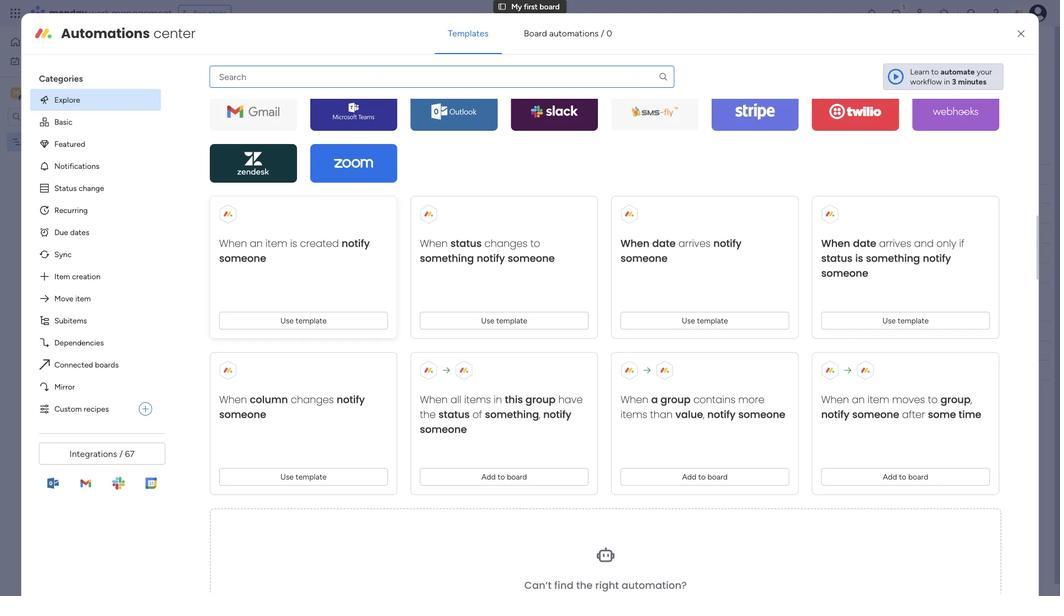 Task type: describe. For each thing, give the bounding box(es) containing it.
template for changes   to
[[496, 316, 527, 326]]

automations center
[[61, 24, 196, 43]]

your inside your workflow in
[[977, 67, 993, 76]]

this month
[[190, 146, 246, 160]]

/ inside button
[[601, 28, 605, 38]]

Notes field
[[695, 325, 721, 337]]

when for when all items in this group
[[420, 393, 448, 407]]

column information image
[[886, 327, 895, 336]]

this
[[505, 393, 523, 407]]

1 vertical spatial 3
[[236, 229, 240, 239]]

$1,000
[[774, 210, 797, 219]]

notifications option
[[30, 155, 161, 177]]

work for monday
[[89, 7, 109, 19]]

add for when
[[682, 473, 697, 482]]

add for when an item moves to
[[883, 473, 897, 482]]

status of something , notify someone
[[420, 408, 571, 437]]

notes
[[697, 327, 719, 336]]

v2 search image
[[249, 109, 257, 122]]

column information image for due date
[[577, 327, 586, 336]]

something inside "when date arrives   and only if status is something notify someone"
[[866, 252, 920, 266]]

categories heading
[[30, 64, 161, 89]]

0 horizontal spatial your
[[453, 62, 468, 71]]

creation
[[72, 272, 101, 281]]

can't find the right automation?
[[524, 579, 687, 593]]

than
[[650, 408, 673, 422]]

person
[[314, 111, 337, 120]]

when an item moves to group , notify someone after some time
[[821, 393, 982, 422]]

on
[[485, 190, 494, 199]]

contains more items than
[[621, 393, 765, 422]]

more
[[738, 393, 765, 407]]

add to board for ,
[[682, 473, 728, 482]]

3 add to board from the left
[[883, 473, 929, 482]]

add new group button
[[169, 401, 247, 418]]

use template for arrives
[[682, 316, 728, 326]]

Next month field
[[187, 303, 251, 317]]

changes for status
[[484, 237, 528, 251]]

working on it
[[455, 190, 501, 199]]

workflow
[[911, 77, 943, 86]]

see plans button
[[178, 5, 232, 22]]

add to board button for ,
[[621, 468, 789, 486]]

see plans
[[193, 9, 227, 18]]

project.
[[240, 62, 266, 71]]

action items
[[688, 191, 728, 199]]

group inside the when an item moves to group , notify someone after some time
[[941, 393, 971, 407]]

use template button for arrives   and only if
[[821, 312, 990, 330]]

status change
[[54, 184, 104, 193]]

0 horizontal spatial of
[[230, 62, 238, 71]]

1
[[236, 189, 239, 199]]

date for due date
[[553, 327, 569, 336]]

integrations
[[70, 449, 117, 459]]

john smith image
[[1030, 4, 1047, 22]]

filter
[[365, 111, 382, 120]]

connected
[[54, 360, 93, 370]]

someone inside when date arrives notify someone
[[621, 252, 668, 266]]

created
[[300, 237, 339, 251]]

when for when date arrives notify someone
[[621, 237, 650, 251]]

due for due dates
[[54, 228, 68, 237]]

learn to automate
[[911, 67, 975, 76]]

notifications
[[54, 162, 99, 171]]

arrives for and
[[879, 237, 912, 251]]

someone inside the when an item moves to group , notify someone after some time
[[852, 408, 900, 422]]

when for when an item moves to group , notify someone after some time
[[821, 393, 849, 407]]

when for when column changes notify someone
[[219, 393, 247, 407]]

invite members image
[[915, 8, 926, 19]]

board
[[524, 28, 547, 38]]

value
[[676, 408, 703, 422]]

first inside list box
[[38, 137, 52, 147]]

automations
[[550, 28, 599, 38]]

move
[[54, 294, 73, 304]]

Budget field
[[770, 325, 801, 337]]

new
[[172, 111, 188, 120]]

1 image
[[899, 1, 909, 13]]

in inside your workflow in
[[945, 77, 951, 86]]

move item option
[[30, 288, 161, 310]]

any
[[198, 62, 211, 71]]

last updated
[[916, 327, 961, 336]]

1 vertical spatial minutes
[[938, 190, 964, 199]]

set
[[322, 62, 333, 71]]

my first board list box
[[0, 130, 141, 301]]

when date arrives   and only if status is something notify someone
[[821, 237, 965, 281]]

date for when date arrives   and only if status is something notify someone
[[853, 237, 877, 251]]

Due date field
[[535, 325, 572, 337]]

find
[[554, 579, 574, 593]]

manage any type of project. assign owners, set timelines and keep track of where your project stands.
[[169, 62, 522, 71]]

timeline
[[848, 327, 877, 336]]

Last updated field
[[913, 325, 964, 337]]

notify inside status of something , notify someone
[[543, 408, 571, 422]]

notify inside when status changes   to something notify someone
[[477, 252, 505, 266]]

month for this month
[[213, 146, 246, 160]]

change
[[79, 184, 104, 193]]

group up value
[[661, 393, 691, 407]]

due dates
[[54, 228, 89, 237]]

assign
[[268, 62, 291, 71]]

collapse board header image
[[1027, 82, 1036, 91]]

someone inside "when date arrives   and only if status is something notify someone"
[[821, 267, 869, 281]]

1 ago from the top
[[965, 190, 977, 199]]

monday work management
[[49, 7, 172, 19]]

dependencies option
[[30, 332, 161, 354]]

stands.
[[497, 62, 522, 71]]

updated
[[932, 327, 961, 336]]

0 vertical spatial first
[[524, 2, 538, 11]]

$100
[[777, 190, 793, 199]]

1 vertical spatial first
[[198, 35, 230, 60]]

1 horizontal spatial of
[[420, 62, 428, 71]]

contains
[[694, 393, 736, 407]]

subitems
[[54, 316, 87, 326]]

monday
[[49, 7, 87, 19]]

due dates option
[[30, 222, 161, 244]]

1 10 minutes ago from the top
[[929, 190, 977, 199]]

project 2
[[209, 209, 240, 219]]

someone inside status of something , notify someone
[[420, 423, 467, 437]]

/ inside button
[[119, 449, 123, 459]]

sort button
[[403, 107, 442, 124]]

template for arrives   and only if
[[898, 316, 929, 326]]

items for when all items in this group
[[464, 393, 491, 407]]

67
[[125, 449, 135, 459]]

value , notify someone
[[676, 408, 786, 422]]

timelines
[[335, 62, 366, 71]]

due date
[[538, 327, 569, 336]]

date for when date arrives notify someone
[[652, 237, 676, 251]]

$500
[[777, 230, 794, 238]]

it
[[496, 190, 501, 199]]

Search field
[[257, 108, 290, 123]]

person button
[[296, 107, 344, 124]]

integrations / 67
[[70, 449, 135, 459]]

items for contains more items than
[[621, 408, 647, 422]]

main workspace
[[25, 88, 91, 98]]

hide button
[[445, 107, 486, 124]]

my inside list box
[[26, 137, 37, 147]]

status change option
[[30, 177, 161, 199]]

use for arrives   and only if
[[883, 316, 896, 326]]

status for status change
[[54, 184, 77, 193]]

group right this
[[525, 393, 556, 407]]

Search for a column type search field
[[210, 66, 675, 88]]

automate
[[968, 81, 1002, 91]]

my work button
[[7, 52, 119, 70]]

2 vertical spatial minutes
[[938, 229, 964, 238]]

select product image
[[10, 8, 21, 19]]

Owner field
[[399, 325, 428, 337]]

group inside button
[[221, 405, 242, 414]]

use for arrives
[[682, 316, 695, 326]]

have
[[558, 393, 583, 407]]

new project button
[[167, 107, 219, 124]]

right
[[595, 579, 619, 593]]

automations
[[61, 24, 150, 43]]

recurring option
[[30, 199, 161, 222]]

recipes
[[84, 405, 109, 414]]

home button
[[7, 33, 119, 51]]

angle down image
[[225, 111, 230, 120]]

when for when a group
[[621, 393, 648, 407]]

template for arrives
[[697, 316, 728, 326]]

Status field
[[464, 325, 492, 337]]

workspace selection element
[[10, 86, 92, 101]]

board automations / 0
[[524, 28, 613, 38]]

notify inside when column changes notify someone
[[337, 393, 365, 407]]

workspace image
[[10, 87, 22, 99]]

project 1
[[209, 189, 239, 199]]

use template button for changes
[[219, 468, 388, 486]]

status for status
[[467, 327, 489, 336]]

item inside option
[[75, 294, 91, 304]]

my inside button
[[24, 56, 35, 66]]

notify inside the when an item is created notify someone
[[342, 237, 370, 251]]

notify inside "when date arrives   and only if status is something notify someone"
[[923, 252, 951, 266]]

action
[[688, 191, 709, 199]]

use template for changes
[[280, 473, 327, 482]]

to inside when status changes   to something notify someone
[[530, 237, 540, 251]]

Priority field
[[616, 325, 646, 337]]

0 horizontal spatial in
[[494, 393, 502, 407]]

use for changes
[[280, 473, 294, 482]]

someone inside when status changes   to something notify someone
[[508, 252, 555, 266]]

is inside "when date arrives   and only if status is something notify someone"
[[855, 252, 863, 266]]

medium
[[617, 229, 645, 238]]



Task type: locate. For each thing, give the bounding box(es) containing it.
an for is
[[250, 237, 263, 251]]

when an item is created notify someone
[[219, 237, 370, 266]]

column information image
[[500, 327, 509, 336], [577, 327, 586, 336]]

0 horizontal spatial the
[[420, 408, 436, 422]]

use template for arrives   and only if
[[883, 316, 929, 326]]

boards
[[95, 360, 119, 370]]

1 horizontal spatial changes
[[484, 237, 528, 251]]

0 horizontal spatial first
[[38, 137, 52, 147]]

to inside the when an item moves to group , notify someone after some time
[[928, 393, 938, 407]]

0 vertical spatial work
[[89, 7, 109, 19]]

column
[[250, 393, 288, 407]]

status down working
[[450, 237, 482, 251]]

when for when date arrives   and only if status is something notify someone
[[821, 237, 850, 251]]

item for when an item is created notify someone
[[265, 237, 287, 251]]

1 vertical spatial 10 minutes ago
[[929, 229, 977, 238]]

1 10 from the top
[[929, 190, 936, 199]]

2 vertical spatial items
[[621, 408, 647, 422]]

0 horizontal spatial something
[[420, 252, 474, 266]]

2 horizontal spatial of
[[473, 408, 482, 422]]

subitems option
[[30, 310, 161, 332]]

0 vertical spatial 10 minutes ago
[[929, 190, 977, 199]]

can't find the right automation? button
[[210, 509, 1002, 597]]

0 vertical spatial minutes
[[959, 77, 987, 86]]

item right move
[[75, 294, 91, 304]]

0 vertical spatial the
[[420, 408, 436, 422]]

when inside when date arrives notify someone
[[621, 237, 650, 251]]

items right all
[[464, 393, 491, 407]]

when inside "when date arrives   and only if status is something notify someone"
[[821, 237, 850, 251]]

when inside when status changes   to something notify someone
[[420, 237, 448, 251]]

board inside my first board list box
[[54, 137, 74, 147]]

date inside when date arrives notify someone
[[652, 237, 676, 251]]

automation?
[[622, 579, 687, 593]]

main left table
[[185, 81, 201, 91]]

project inside 'button'
[[190, 111, 215, 120]]

items right action at right
[[711, 191, 728, 199]]

0 vertical spatial ago
[[965, 190, 977, 199]]

add for when all items in
[[481, 473, 496, 482]]

changes for column
[[291, 393, 334, 407]]

is
[[290, 237, 297, 251], [855, 252, 863, 266]]

work down home
[[37, 56, 54, 66]]

notify
[[342, 237, 370, 251], [714, 237, 742, 251], [477, 252, 505, 266], [923, 252, 951, 266], [337, 393, 365, 407], [543, 408, 571, 422], [707, 408, 736, 422], [821, 408, 850, 422]]

my first board down basic
[[26, 137, 74, 147]]

arrives inside when date arrives notify someone
[[679, 237, 711, 251]]

see left more
[[504, 61, 517, 70]]

arrives for notify
[[679, 237, 711, 251]]

integrations / 67 button
[[39, 443, 165, 465]]

0 horizontal spatial my first board
[[26, 137, 74, 147]]

item inside the when an item is created notify someone
[[265, 237, 287, 251]]

2 horizontal spatial something
[[866, 252, 920, 266]]

0 horizontal spatial add to board
[[481, 473, 527, 482]]

option
[[0, 132, 141, 134]]

dapulse checkmark sign image
[[836, 208, 842, 221]]

board automations / 0 button
[[511, 20, 626, 46]]

an inside the when an item is created notify someone
[[250, 237, 263, 251]]

when inside the when an item is created notify someone
[[219, 237, 247, 251]]

template for changes
[[295, 473, 327, 482]]

0 vertical spatial my first board
[[512, 2, 560, 11]]

the
[[420, 408, 436, 422], [576, 579, 593, 593]]

0 vertical spatial status
[[450, 237, 482, 251]]

1 vertical spatial my first board
[[168, 35, 287, 60]]

group up "some"
[[941, 393, 971, 407]]

all
[[450, 393, 461, 407]]

next
[[190, 303, 212, 317]]

month inside field
[[215, 303, 248, 317]]

column information image for status
[[500, 327, 509, 336]]

someone inside the when an item is created notify someone
[[219, 252, 266, 266]]

project 3
[[209, 229, 240, 239]]

move item
[[54, 294, 91, 304]]

1 horizontal spatial first
[[198, 35, 230, 60]]

1 vertical spatial status
[[821, 252, 853, 266]]

1 vertical spatial changes
[[291, 393, 334, 407]]

use template for changes   to
[[481, 316, 527, 326]]

my first board up 'type'
[[168, 35, 287, 60]]

table
[[203, 81, 221, 91]]

first up board
[[524, 2, 538, 11]]

main for main workspace
[[25, 88, 45, 98]]

0 vertical spatial an
[[250, 237, 263, 251]]

main right the workspace icon
[[25, 88, 45, 98]]

item creation option
[[30, 266, 161, 288]]

due inside field
[[538, 327, 551, 336]]

0 horizontal spatial changes
[[291, 393, 334, 407]]

1 add to board button from the left
[[420, 468, 589, 486]]

apps image
[[940, 8, 951, 19]]

None search field
[[210, 66, 675, 88]]

changes inside when column changes notify someone
[[291, 393, 334, 407]]

your workflow in
[[911, 67, 993, 86]]

changes inside when status changes   to something notify someone
[[484, 237, 528, 251]]

1 vertical spatial 10
[[929, 229, 936, 238]]

arrow down image
[[386, 109, 399, 122]]

of down when all items in this group
[[473, 408, 482, 422]]

board
[[540, 2, 560, 11], [234, 35, 287, 60], [54, 137, 74, 147], [507, 473, 527, 482], [708, 473, 728, 482], [909, 473, 929, 482]]

if
[[959, 237, 965, 251]]

1 horizontal spatial status
[[467, 327, 489, 336]]

0 horizontal spatial item
[[75, 294, 91, 304]]

the inside button
[[576, 579, 593, 593]]

item inside the when an item moves to group , notify someone after some time
[[868, 393, 890, 407]]

1 horizontal spatial my first board
[[168, 35, 287, 60]]

0 horizontal spatial and
[[368, 62, 381, 71]]

group right new
[[221, 405, 242, 414]]

integrate
[[852, 81, 884, 91]]

workspace
[[47, 88, 91, 98]]

minutes
[[959, 77, 987, 86], [938, 190, 964, 199], [938, 229, 964, 238]]

low
[[623, 190, 638, 199]]

search image
[[659, 72, 669, 82]]

1 horizontal spatial is
[[855, 252, 863, 266]]

1 column information image from the left
[[500, 327, 509, 336]]

1 horizontal spatial ,
[[703, 408, 705, 422]]

sync option
[[30, 244, 161, 266]]

1 vertical spatial status
[[467, 327, 489, 336]]

see more link
[[503, 60, 538, 71]]

in left this
[[494, 393, 502, 407]]

when for when status changes   to something notify someone
[[420, 237, 448, 251]]

Search in workspace field
[[23, 110, 92, 123]]

and
[[368, 62, 381, 71], [914, 237, 934, 251]]

0 horizontal spatial 3
[[236, 229, 240, 239]]

status inside "when date arrives   and only if status is something notify someone"
[[821, 252, 853, 266]]

0 horizontal spatial add to board button
[[420, 468, 589, 486]]

autopilot image
[[954, 79, 963, 93]]

my
[[512, 2, 522, 11], [168, 35, 193, 60], [24, 56, 35, 66], [26, 137, 37, 147]]

1 horizontal spatial and
[[914, 237, 934, 251]]

1 horizontal spatial arrives
[[879, 237, 912, 251]]

item left moves
[[868, 393, 890, 407]]

basic option
[[30, 111, 161, 133]]

automate
[[941, 67, 975, 76]]

0 horizontal spatial status
[[54, 184, 77, 193]]

1 vertical spatial ago
[[965, 229, 977, 238]]

0 vertical spatial 10
[[929, 190, 936, 199]]

notify inside when date arrives notify someone
[[714, 237, 742, 251]]

status down dapulse checkmark sign icon
[[821, 252, 853, 266]]

status inside status of something , notify someone
[[438, 408, 470, 422]]

/ left 67
[[119, 449, 123, 459]]

10 minutes ago
[[929, 190, 977, 199], [929, 229, 977, 238]]

an for moves
[[852, 393, 865, 407]]

0 horizontal spatial due
[[54, 228, 68, 237]]

0 vertical spatial status
[[54, 184, 77, 193]]

2 10 from the top
[[929, 229, 936, 238]]

item for when an item moves to group , notify someone after some time
[[868, 393, 890, 407]]

use template button for arrives
[[621, 312, 789, 330]]

0 horizontal spatial work
[[37, 56, 54, 66]]

automations  center image
[[34, 25, 52, 43]]

see more
[[504, 61, 537, 70]]

1 vertical spatial see
[[504, 61, 517, 70]]

mirror
[[54, 383, 75, 392]]

owner
[[402, 327, 425, 336]]

2 10 minutes ago from the top
[[929, 229, 977, 238]]

when inside the when an item moves to group , notify someone after some time
[[821, 393, 849, 407]]

categories list box
[[30, 64, 170, 420]]

arrives left only
[[879, 237, 912, 251]]

0 horizontal spatial column information image
[[500, 327, 509, 336]]

see inside button
[[193, 9, 206, 18]]

1 horizontal spatial due
[[538, 327, 551, 336]]

notifications image
[[867, 8, 878, 19]]

2 vertical spatial status
[[438, 408, 470, 422]]

2 horizontal spatial first
[[524, 2, 538, 11]]

in down "learn to automate"
[[945, 77, 951, 86]]

first up 'type'
[[198, 35, 230, 60]]

0 horizontal spatial is
[[290, 237, 297, 251]]

and left keep
[[368, 62, 381, 71]]

first left featured
[[38, 137, 52, 147]]

an left moves
[[852, 393, 865, 407]]

use for changes   to
[[481, 316, 494, 326]]

1 vertical spatial an
[[852, 393, 865, 407]]

help image
[[991, 8, 1002, 19]]

of right 'type'
[[230, 62, 238, 71]]

my first board inside list box
[[26, 137, 74, 147]]

1 add to board from the left
[[481, 473, 527, 482]]

My first board field
[[165, 35, 289, 60]]

this
[[190, 146, 210, 160]]

1 vertical spatial /
[[119, 449, 123, 459]]

1 horizontal spatial add to board button
[[621, 468, 789, 486]]

3 down automate
[[953, 77, 957, 86]]

some
[[928, 408, 956, 422]]

status inside option
[[54, 184, 77, 193]]

1 horizontal spatial items
[[621, 408, 647, 422]]

0 horizontal spatial ,
[[539, 408, 540, 422]]

1 vertical spatial month
[[215, 303, 248, 317]]

due inside option
[[54, 228, 68, 237]]

main table button
[[167, 77, 230, 95]]

recurring
[[54, 206, 88, 215]]

add to board button for of
[[420, 468, 589, 486]]

0 vertical spatial and
[[368, 62, 381, 71]]

1 horizontal spatial 3
[[953, 77, 957, 86]]

main inside workspace selection element
[[25, 88, 45, 98]]

1 vertical spatial is
[[855, 252, 863, 266]]

featured
[[54, 139, 85, 149]]

0 vertical spatial is
[[290, 237, 297, 251]]

main inside button
[[185, 81, 201, 91]]

main for main table
[[185, 81, 201, 91]]

add
[[189, 405, 203, 414], [481, 473, 496, 482], [682, 473, 697, 482], [883, 473, 897, 482]]

explore
[[54, 95, 80, 105]]

where
[[430, 62, 451, 71]]

1 vertical spatial the
[[576, 579, 593, 593]]

your right where
[[453, 62, 468, 71]]

changes down it
[[484, 237, 528, 251]]

0 vertical spatial item
[[265, 237, 287, 251]]

arrives inside "when date arrives   and only if status is something notify someone"
[[879, 237, 912, 251]]

something inside when status changes   to something notify someone
[[420, 252, 474, 266]]

custom recipes option
[[30, 398, 134, 420]]

1 horizontal spatial the
[[576, 579, 593, 593]]

dependencies
[[54, 338, 104, 348]]

someone inside when column changes notify someone
[[219, 408, 266, 422]]

1 horizontal spatial item
[[265, 237, 287, 251]]

Timeline field
[[845, 325, 880, 337]]

an right project 3
[[250, 237, 263, 251]]

2 ago from the top
[[965, 229, 977, 238]]

3 down 2
[[236, 229, 240, 239]]

an inside the when an item moves to group , notify someone after some time
[[852, 393, 865, 407]]

2 horizontal spatial ,
[[971, 393, 972, 407]]

items down when a group
[[621, 408, 647, 422]]

2 horizontal spatial add to board
[[883, 473, 929, 482]]

nov 16
[[544, 190, 566, 199]]

my work
[[24, 56, 54, 66]]

management
[[111, 7, 172, 19]]

This month field
[[187, 146, 249, 160]]

next month
[[190, 303, 248, 317]]

item left the created
[[265, 237, 287, 251]]

arrives down action at right
[[679, 237, 711, 251]]

1 vertical spatial item
[[75, 294, 91, 304]]

month right this
[[213, 146, 246, 160]]

month right next at the bottom left
[[215, 303, 248, 317]]

of right track
[[420, 62, 428, 71]]

when status changes   to something notify someone
[[420, 237, 555, 266]]

1 horizontal spatial something
[[485, 408, 539, 422]]

kanban
[[238, 81, 263, 91]]

2 arrives from the left
[[879, 237, 912, 251]]

2 add to board from the left
[[682, 473, 728, 482]]

connected boards option
[[30, 354, 161, 376]]

0 horizontal spatial /
[[119, 449, 123, 459]]

type
[[213, 62, 228, 71]]

see for see more
[[504, 61, 517, 70]]

0 horizontal spatial date
[[553, 327, 569, 336]]

2 add to board button from the left
[[621, 468, 789, 486]]

use template button
[[219, 312, 388, 330], [420, 312, 589, 330], [621, 312, 789, 330], [821, 312, 990, 330], [219, 468, 388, 486]]

due for due date
[[538, 327, 551, 336]]

1 vertical spatial in
[[494, 393, 502, 407]]

work inside button
[[37, 56, 54, 66]]

, up the time
[[971, 393, 972, 407]]

work up automations
[[89, 7, 109, 19]]

learn
[[911, 67, 930, 76]]

column information image right due date
[[577, 327, 586, 336]]

have the
[[420, 393, 583, 422]]

1 arrives from the left
[[679, 237, 711, 251]]

group
[[525, 393, 556, 407], [661, 393, 691, 407], [941, 393, 971, 407], [221, 405, 242, 414]]

when all items in this group
[[420, 393, 556, 407]]

month inside field
[[213, 146, 246, 160]]

1 horizontal spatial your
[[977, 67, 993, 76]]

add new group
[[189, 405, 242, 414]]

mirror option
[[30, 376, 161, 398]]

2 horizontal spatial items
[[711, 191, 728, 199]]

notify inside the when an item moves to group , notify someone after some time
[[821, 408, 850, 422]]

0 vertical spatial 3
[[953, 77, 957, 86]]

working
[[455, 190, 483, 199]]

add view image
[[278, 82, 283, 90]]

board activity image
[[939, 41, 952, 54]]

new
[[205, 405, 220, 414]]

3 add to board button from the left
[[821, 468, 990, 486]]

0 horizontal spatial arrives
[[679, 237, 711, 251]]

items inside contains more items than
[[621, 408, 647, 422]]

2 column information image from the left
[[577, 327, 586, 336]]

an
[[250, 237, 263, 251], [852, 393, 865, 407]]

of inside status of something , notify someone
[[473, 408, 482, 422]]

sort
[[420, 111, 435, 120]]

when column changes notify someone
[[219, 393, 365, 422]]

item
[[265, 237, 287, 251], [75, 294, 91, 304], [868, 393, 890, 407]]

0 horizontal spatial items
[[464, 393, 491, 407]]

0 vertical spatial /
[[601, 28, 605, 38]]

0 vertical spatial items
[[711, 191, 728, 199]]

my first board up board
[[512, 2, 560, 11]]

see for see plans
[[193, 9, 206, 18]]

plans
[[208, 9, 227, 18]]

new project
[[172, 111, 215, 120]]

2 vertical spatial my first board
[[26, 137, 74, 147]]

see left plans
[[193, 9, 206, 18]]

0
[[607, 28, 613, 38]]

v2 overdue deadline image
[[519, 189, 528, 200]]

featured option
[[30, 133, 161, 155]]

column information image right status field
[[500, 327, 509, 336]]

use template
[[280, 316, 327, 326], [481, 316, 527, 326], [682, 316, 728, 326], [883, 316, 929, 326], [280, 473, 327, 482]]

changes right column
[[291, 393, 334, 407]]

item creation
[[54, 272, 101, 281]]

a
[[651, 393, 658, 407]]

something inside status of something , notify someone
[[485, 408, 539, 422]]

when for when an item is created notify someone
[[219, 237, 247, 251]]

arrives
[[679, 237, 711, 251], [879, 237, 912, 251]]

moves
[[892, 393, 925, 407]]

date inside "when date arrives   and only if status is something notify someone"
[[853, 237, 877, 251]]

0 vertical spatial see
[[193, 9, 206, 18]]

status down all
[[438, 408, 470, 422]]

explore option
[[30, 89, 161, 111]]

status inside when status changes   to something notify someone
[[450, 237, 482, 251]]

0 horizontal spatial an
[[250, 237, 263, 251]]

, inside the when an item moves to group , notify someone after some time
[[971, 393, 972, 407]]

can't
[[524, 579, 552, 593]]

and inside "when date arrives   and only if status is something notify someone"
[[914, 237, 934, 251]]

status inside field
[[467, 327, 489, 336]]

basic
[[54, 117, 73, 127]]

categories
[[39, 73, 83, 84]]

use template button for changes   to
[[420, 312, 589, 330]]

2 horizontal spatial my first board
[[512, 2, 560, 11]]

1 vertical spatial items
[[464, 393, 491, 407]]

nov
[[544, 190, 557, 199]]

when inside when column changes notify someone
[[219, 393, 247, 407]]

10
[[929, 190, 936, 199], [929, 229, 936, 238]]

inbox image
[[891, 8, 902, 19]]

your up automate
[[977, 67, 993, 76]]

1 horizontal spatial main
[[185, 81, 201, 91]]

2 horizontal spatial item
[[868, 393, 890, 407]]

0 vertical spatial changes
[[484, 237, 528, 251]]

1 horizontal spatial work
[[89, 7, 109, 19]]

is inside the when an item is created notify someone
[[290, 237, 297, 251]]

my first board
[[512, 2, 560, 11], [168, 35, 287, 60], [26, 137, 74, 147]]

owners,
[[293, 62, 320, 71]]

1 horizontal spatial in
[[945, 77, 951, 86]]

add to board for of
[[481, 473, 527, 482]]

1 vertical spatial and
[[914, 237, 934, 251]]

, down when all items in this group
[[539, 408, 540, 422]]

search everything image
[[967, 8, 978, 19]]

, inside status of something , notify someone
[[539, 408, 540, 422]]

item
[[54, 272, 70, 281]]

manage
[[169, 62, 197, 71]]

the inside have the
[[420, 408, 436, 422]]

month for next month
[[215, 303, 248, 317]]

month
[[213, 146, 246, 160], [215, 303, 248, 317]]

and left only
[[914, 237, 934, 251]]

date inside due date field
[[553, 327, 569, 336]]

0 horizontal spatial see
[[193, 9, 206, 18]]

2 vertical spatial first
[[38, 137, 52, 147]]

1 horizontal spatial date
[[652, 237, 676, 251]]

1 horizontal spatial add to board
[[682, 473, 728, 482]]

2 horizontal spatial date
[[853, 237, 877, 251]]

work for my
[[37, 56, 54, 66]]

/ left 0
[[601, 28, 605, 38]]

,
[[971, 393, 972, 407], [539, 408, 540, 422], [703, 408, 705, 422]]

0 vertical spatial month
[[213, 146, 246, 160]]

1 vertical spatial work
[[37, 56, 54, 66]]

2 horizontal spatial add to board button
[[821, 468, 990, 486]]

, down contains
[[703, 408, 705, 422]]



Task type: vqa. For each thing, say whether or not it's contained in the screenshot.
THE AN
yes



